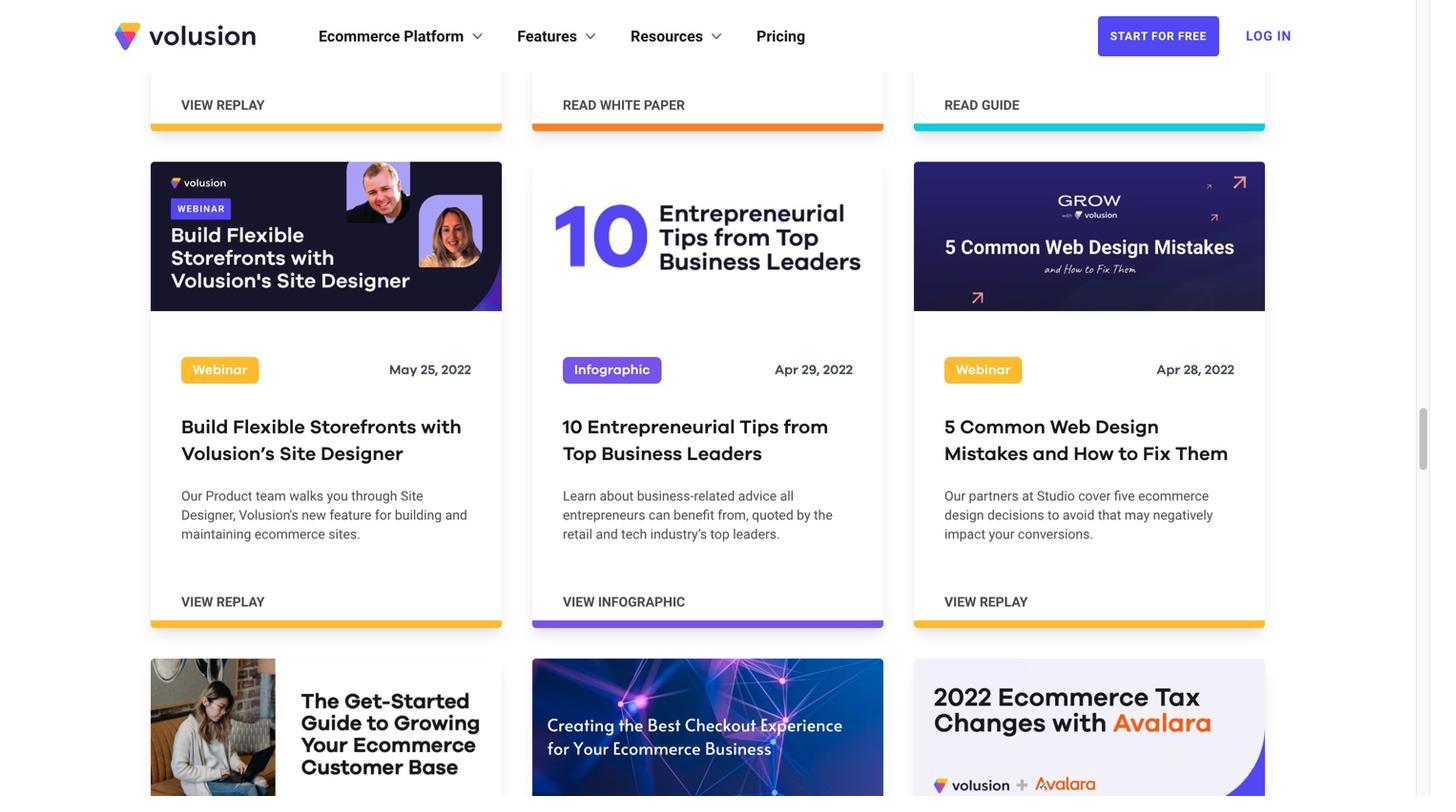 Task type: describe. For each thing, give the bounding box(es) containing it.
build
[[181, 418, 228, 437]]

all
[[781, 488, 794, 504]]

paper
[[644, 97, 685, 113]]

log in
[[1247, 28, 1293, 44]]

studio
[[1038, 488, 1076, 504]]

advice
[[739, 488, 777, 504]]

read white paper button
[[563, 96, 685, 115]]

read guide link
[[915, 0, 1266, 131]]

view replay for build flexible storefronts with volusion's site designer
[[181, 594, 265, 610]]

read guide
[[945, 97, 1020, 113]]

decisions
[[988, 507, 1045, 523]]

from,
[[718, 507, 749, 523]]

building
[[395, 507, 442, 523]]

5 common web design mistakes and how to fix them image
[[915, 162, 1266, 311]]

avoid
[[1063, 507, 1095, 523]]

and inside our product team walks you through site designer, volusion's new feature for building and maintaining ecommerce sites.
[[445, 507, 468, 523]]

start for free link
[[1099, 16, 1220, 56]]

2022 for build flexible storefronts with volusion's site designer
[[442, 364, 472, 377]]

infographic
[[575, 364, 651, 377]]

start for free
[[1111, 30, 1208, 43]]

to inside 5 common web design mistakes and how to fix them
[[1119, 445, 1139, 464]]

partners
[[969, 488, 1019, 504]]

replay for 5 common web design mistakes and how to fix them
[[980, 594, 1029, 610]]

team
[[256, 488, 286, 504]]

top
[[711, 527, 730, 542]]

infographic
[[598, 594, 686, 610]]

about
[[600, 488, 634, 504]]

our product team walks you through site designer, volusion's new feature for building and maintaining ecommerce sites.
[[181, 488, 468, 542]]

entrepreneurial
[[588, 418, 736, 437]]

build flexible storefronts with volusion's site designer image
[[151, 162, 502, 311]]

and inside 5 common web design mistakes and how to fix them
[[1033, 445, 1070, 464]]

industry's
[[651, 527, 707, 542]]

creating the best checkout experience for your ecommerce business image
[[533, 659, 884, 796]]

negatively
[[1154, 507, 1214, 523]]

leaders.
[[733, 527, 781, 542]]

10
[[563, 418, 583, 437]]

tips
[[740, 418, 779, 437]]

five
[[1115, 488, 1136, 504]]

view replay button for build flexible storefronts with volusion's site designer
[[181, 593, 265, 612]]

view for 5 common web design mistakes and how to fix them
[[945, 594, 977, 610]]

white
[[600, 97, 641, 113]]

features button
[[518, 25, 600, 48]]

guide
[[982, 97, 1020, 113]]

free
[[1179, 30, 1208, 43]]

design
[[945, 507, 985, 523]]

replay for build flexible storefronts with volusion's site designer
[[217, 594, 265, 610]]

feature
[[330, 507, 372, 523]]

start
[[1111, 30, 1149, 43]]

ecommerce inside our product team walks you through site designer, volusion's new feature for building and maintaining ecommerce sites.
[[255, 527, 325, 542]]

from
[[784, 418, 829, 437]]

designer
[[321, 445, 404, 464]]

through
[[352, 488, 398, 504]]

to inside our partners at studio cover five ecommerce design decisions to avoid that may negatively impact your conversions.
[[1048, 507, 1060, 523]]

the get-started guide to growing your ecommerce customer base image
[[151, 659, 502, 796]]

our for build flexible storefronts with volusion's site designer
[[181, 488, 202, 504]]

that
[[1099, 507, 1122, 523]]

our for 5 common web design mistakes and how to fix them
[[945, 488, 966, 504]]

view infographic button
[[563, 593, 686, 612]]

maintaining
[[181, 527, 251, 542]]

learn
[[563, 488, 597, 504]]

pricing
[[757, 27, 806, 45]]

can
[[649, 507, 671, 523]]

web
[[1051, 418, 1092, 437]]

ecommerce platform button
[[319, 25, 487, 48]]

build flexible storefronts with volusion's site designer
[[181, 418, 462, 464]]

business
[[602, 445, 683, 464]]

may
[[1125, 507, 1150, 523]]

product
[[206, 488, 252, 504]]

quoted
[[752, 507, 794, 523]]

with
[[421, 418, 462, 437]]

in
[[1278, 28, 1293, 44]]

5
[[945, 418, 956, 437]]

log in link
[[1235, 15, 1304, 57]]

ecommerce platform
[[319, 27, 464, 45]]

view replay button for 5 common web design mistakes and how to fix them
[[945, 593, 1029, 612]]

you
[[327, 488, 348, 504]]

may
[[389, 364, 418, 377]]

benefit
[[674, 507, 715, 523]]

log
[[1247, 28, 1274, 44]]

features
[[518, 27, 578, 45]]

apr for design
[[1157, 364, 1181, 377]]

read for read guide
[[945, 97, 979, 113]]

for
[[375, 507, 392, 523]]

sites.
[[329, 527, 361, 542]]



Task type: vqa. For each thing, say whether or not it's contained in the screenshot.


Task type: locate. For each thing, give the bounding box(es) containing it.
1 vertical spatial and
[[445, 507, 468, 523]]

tech
[[622, 527, 647, 542]]

2022 ecommerce tax changes with avalara image
[[915, 659, 1266, 796]]

design
[[1096, 418, 1160, 437]]

2022 right '29,'
[[824, 364, 853, 377]]

pricing link
[[757, 25, 806, 48]]

storefronts
[[310, 418, 417, 437]]

10 entrepreneurial tips from top business leaders image
[[533, 162, 884, 311]]

1 our from the left
[[181, 488, 202, 504]]

2 vertical spatial and
[[596, 527, 618, 542]]

read for read white paper
[[563, 97, 597, 113]]

site up the building
[[401, 488, 423, 504]]

0 horizontal spatial webinar
[[193, 364, 248, 377]]

1 webinar from the left
[[193, 364, 248, 377]]

1 horizontal spatial 2022
[[824, 364, 853, 377]]

cover
[[1079, 488, 1111, 504]]

1 apr from the left
[[775, 364, 799, 377]]

2 apr from the left
[[1157, 364, 1181, 377]]

to
[[1119, 445, 1139, 464], [1048, 507, 1060, 523]]

designer,
[[181, 507, 236, 523]]

our partners at studio cover five ecommerce design decisions to avoid that may negatively impact your conversions.
[[945, 488, 1214, 542]]

0 horizontal spatial 2022
[[442, 364, 472, 377]]

1 horizontal spatial site
[[401, 488, 423, 504]]

view replay button
[[181, 96, 265, 115], [181, 593, 265, 612], [945, 593, 1029, 612]]

resources button
[[631, 25, 726, 48]]

2 webinar from the left
[[957, 364, 1011, 377]]

resources
[[631, 27, 704, 45]]

0 horizontal spatial ecommerce
[[255, 527, 325, 542]]

and right the building
[[445, 507, 468, 523]]

fix
[[1143, 445, 1172, 464]]

2022 right 25, in the left of the page
[[442, 364, 472, 377]]

conversions.
[[1018, 527, 1094, 542]]

read white paper
[[563, 97, 685, 113]]

webinar up common on the bottom right of page
[[957, 364, 1011, 377]]

ecommerce
[[319, 27, 400, 45]]

2022 for 10 entrepreneurial tips from top business leaders
[[824, 364, 853, 377]]

to down design
[[1119, 445, 1139, 464]]

how
[[1074, 445, 1115, 464]]

view for 10 entrepreneurial tips from top business leaders
[[563, 594, 595, 610]]

flexible
[[233, 418, 305, 437]]

0 horizontal spatial site
[[280, 445, 316, 464]]

webinar for common
[[957, 364, 1011, 377]]

apr
[[775, 364, 799, 377], [1157, 364, 1181, 377]]

view replay link
[[151, 0, 502, 131]]

volusion's
[[181, 445, 275, 464]]

related
[[694, 488, 735, 504]]

1 horizontal spatial read
[[945, 97, 979, 113]]

2022 right 28,
[[1205, 364, 1235, 377]]

view inside button
[[563, 594, 595, 610]]

at
[[1023, 488, 1034, 504]]

0 horizontal spatial our
[[181, 488, 202, 504]]

our
[[181, 488, 202, 504], [945, 488, 966, 504]]

site down flexible
[[280, 445, 316, 464]]

apr left '29,'
[[775, 364, 799, 377]]

2 2022 from the left
[[824, 364, 853, 377]]

ecommerce down volusion's
[[255, 527, 325, 542]]

apr for from
[[775, 364, 799, 377]]

29,
[[802, 364, 820, 377]]

read white paper link
[[533, 0, 884, 131]]

and down "web"
[[1033, 445, 1070, 464]]

1 read from the left
[[563, 97, 597, 113]]

business-
[[637, 488, 694, 504]]

0 vertical spatial ecommerce
[[1139, 488, 1210, 504]]

new
[[302, 507, 326, 523]]

1 vertical spatial to
[[1048, 507, 1060, 523]]

1 horizontal spatial webinar
[[957, 364, 1011, 377]]

volusion's
[[239, 507, 299, 523]]

28,
[[1184, 364, 1202, 377]]

may 25, 2022
[[389, 364, 472, 377]]

ecommerce up negatively
[[1139, 488, 1210, 504]]

for
[[1152, 30, 1175, 43]]

ecommerce
[[1139, 488, 1210, 504], [255, 527, 325, 542]]

retail
[[563, 527, 593, 542]]

0 vertical spatial to
[[1119, 445, 1139, 464]]

leaders
[[687, 445, 763, 464]]

apr left 28,
[[1157, 364, 1181, 377]]

read inside 'link'
[[563, 97, 597, 113]]

0 horizontal spatial and
[[445, 507, 468, 523]]

view replay for 5 common web design mistakes and how to fix them
[[945, 594, 1029, 610]]

and down entrepreneurs
[[596, 527, 618, 542]]

read left guide
[[945, 97, 979, 113]]

ecommerce inside our partners at studio cover five ecommerce design decisions to avoid that may negatively impact your conversions.
[[1139, 488, 1210, 504]]

3 2022 from the left
[[1205, 364, 1235, 377]]

platform
[[404, 27, 464, 45]]

read
[[563, 97, 597, 113], [945, 97, 979, 113]]

0 horizontal spatial apr
[[775, 364, 799, 377]]

by
[[797, 507, 811, 523]]

1 horizontal spatial ecommerce
[[1139, 488, 1210, 504]]

1 horizontal spatial apr
[[1157, 364, 1181, 377]]

1 horizontal spatial to
[[1119, 445, 1139, 464]]

webinar
[[193, 364, 248, 377], [957, 364, 1011, 377]]

10 entrepreneurial tips from top business leaders
[[563, 418, 829, 464]]

1 vertical spatial ecommerce
[[255, 527, 325, 542]]

site inside build flexible storefronts with volusion's site designer
[[280, 445, 316, 464]]

and inside learn about business-related advice all entrepreneurs can benefit from, quoted by the retail and tech industry's top leaders.
[[596, 527, 618, 542]]

2 horizontal spatial 2022
[[1205, 364, 1235, 377]]

2 horizontal spatial and
[[1033, 445, 1070, 464]]

webinar for flexible
[[193, 364, 248, 377]]

them
[[1176, 445, 1229, 464]]

entrepreneurs
[[563, 507, 646, 523]]

your
[[989, 527, 1015, 542]]

our up "designer,"
[[181, 488, 202, 504]]

our inside our product team walks you through site designer, volusion's new feature for building and maintaining ecommerce sites.
[[181, 488, 202, 504]]

5 common web design mistakes and how to fix them
[[945, 418, 1229, 464]]

walks
[[290, 488, 324, 504]]

apr 28, 2022
[[1157, 364, 1235, 377]]

webinar up build
[[193, 364, 248, 377]]

view infographic
[[563, 594, 686, 610]]

view for build flexible storefronts with volusion's site designer
[[181, 594, 213, 610]]

to up the conversions.
[[1048, 507, 1060, 523]]

0 vertical spatial site
[[280, 445, 316, 464]]

1 2022 from the left
[[442, 364, 472, 377]]

0 horizontal spatial to
[[1048, 507, 1060, 523]]

2 read from the left
[[945, 97, 979, 113]]

mistakes
[[945, 445, 1029, 464]]

1 horizontal spatial and
[[596, 527, 618, 542]]

read guide button
[[945, 96, 1020, 115]]

1 vertical spatial site
[[401, 488, 423, 504]]

1 horizontal spatial our
[[945, 488, 966, 504]]

top
[[563, 445, 597, 464]]

the
[[814, 507, 833, 523]]

read left white
[[563, 97, 597, 113]]

0 horizontal spatial read
[[563, 97, 597, 113]]

our inside our partners at studio cover five ecommerce design decisions to avoid that may negatively impact your conversions.
[[945, 488, 966, 504]]

2022 for 5 common web design mistakes and how to fix them
[[1205, 364, 1235, 377]]

2 our from the left
[[945, 488, 966, 504]]

0 vertical spatial and
[[1033, 445, 1070, 464]]

our up design
[[945, 488, 966, 504]]

common
[[961, 418, 1046, 437]]

site inside our product team walks you through site designer, volusion's new feature for building and maintaining ecommerce sites.
[[401, 488, 423, 504]]

25,
[[421, 364, 438, 377]]

view
[[181, 97, 213, 113], [181, 594, 213, 610], [563, 594, 595, 610], [945, 594, 977, 610]]

learn about business-related advice all entrepreneurs can benefit from, quoted by the retail and tech industry's top leaders.
[[563, 488, 833, 542]]



